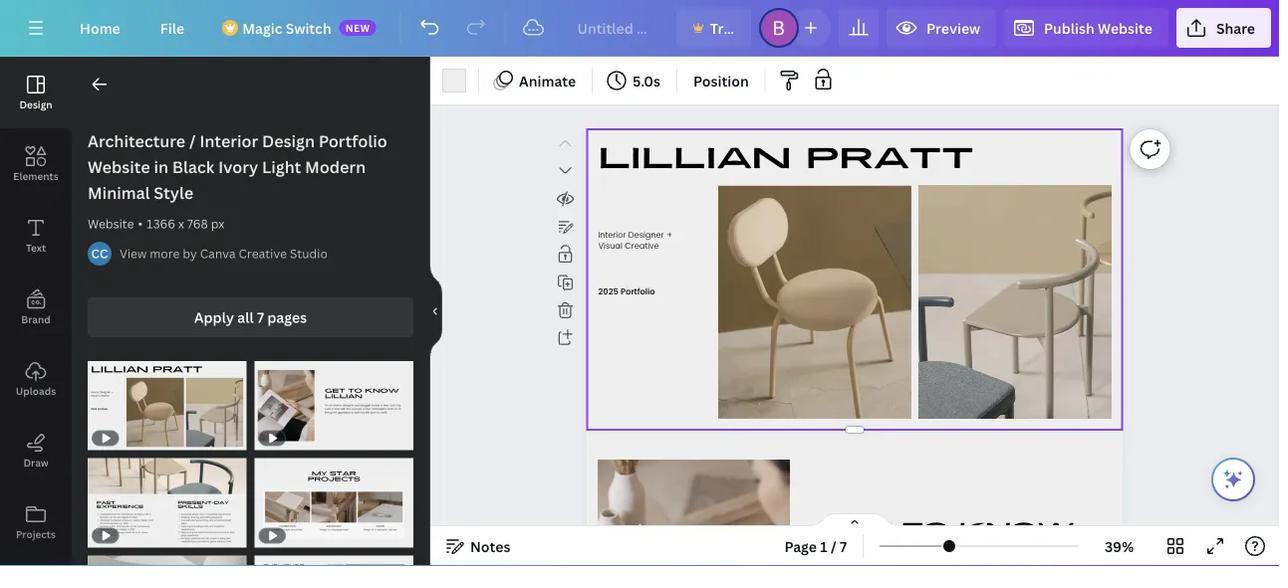 Task type: locate. For each thing, give the bounding box(es) containing it.
projects button
[[0, 487, 72, 559]]

page 1 / 7
[[784, 538, 847, 556]]

design up elements button at top
[[19, 98, 52, 111]]

interior left the designer
[[598, 229, 626, 242]]

7 right 1
[[840, 538, 847, 556]]

interior
[[200, 131, 258, 152], [598, 229, 626, 242]]

get to know lillian
[[824, 518, 1075, 559]]

black
[[172, 156, 214, 178]]

interior inside interior designer + visual creative
[[598, 229, 626, 242]]

portfolio
[[319, 131, 387, 152], [621, 286, 655, 298]]

1 horizontal spatial /
[[831, 538, 837, 556]]

1 horizontal spatial 7
[[840, 538, 847, 556]]

7 right all
[[257, 308, 264, 327]]

publish website button
[[1004, 8, 1169, 48]]

design
[[19, 98, 52, 111], [262, 131, 315, 152]]

+
[[667, 229, 673, 242]]

2 vertical spatial website
[[88, 216, 134, 232]]

interior up ivory
[[200, 131, 258, 152]]

design button
[[0, 57, 72, 129]]

px
[[211, 216, 224, 232]]

0 vertical spatial 7
[[257, 308, 264, 327]]

uploads button
[[0, 344, 72, 415]]

portfolio right 2025
[[621, 286, 655, 298]]

creative for visual
[[625, 240, 659, 254]]

/ right 1
[[831, 538, 837, 556]]

0 vertical spatial design
[[19, 98, 52, 111]]

design up light
[[262, 131, 315, 152]]

0 horizontal spatial portfolio
[[319, 131, 387, 152]]

website up minimal at the left top of page
[[88, 156, 150, 178]]

brand
[[21, 313, 51, 326]]

Design title text field
[[561, 8, 668, 48]]

0 vertical spatial website
[[1098, 18, 1153, 37]]

#efefef image
[[442, 69, 466, 93]]

7
[[257, 308, 264, 327], [840, 538, 847, 556]]

pratt
[[806, 139, 974, 174]]

website
[[1098, 18, 1153, 37], [88, 156, 150, 178], [88, 216, 134, 232]]

modern
[[305, 156, 366, 178]]

1 vertical spatial website
[[88, 156, 150, 178]]

1 vertical spatial design
[[262, 131, 315, 152]]

creative right canva
[[239, 246, 287, 262]]

style
[[154, 182, 193, 204]]

creative left '+'
[[625, 240, 659, 254]]

lillian
[[598, 139, 791, 174]]

1 horizontal spatial design
[[262, 131, 315, 152]]

website right the publish
[[1098, 18, 1153, 37]]

know
[[959, 518, 1075, 541]]

file button
[[144, 8, 200, 48]]

/ up black
[[189, 131, 196, 152]]

notes
[[470, 538, 511, 556]]

1 horizontal spatial interior
[[598, 229, 626, 242]]

2025
[[598, 286, 618, 298]]

hide image
[[429, 264, 442, 360]]

0 vertical spatial /
[[189, 131, 196, 152]]

studio
[[290, 246, 328, 262]]

2025 portfolio
[[598, 286, 655, 298]]

magic
[[242, 18, 282, 37]]

lillian pratt
[[598, 139, 974, 174]]

0 vertical spatial interior
[[200, 131, 258, 152]]

architecture / interior design portfolio website in black  ivory  light modern minimal style element
[[88, 362, 247, 451], [255, 362, 413, 451], [88, 459, 247, 548], [255, 459, 413, 548], [88, 556, 247, 567], [255, 556, 413, 567]]

creative
[[625, 240, 659, 254], [239, 246, 287, 262]]

0 horizontal spatial design
[[19, 98, 52, 111]]

portfolio up modern
[[319, 131, 387, 152]]

portfolio inside architecture / interior design portfolio website in black  ivory  light modern minimal style
[[319, 131, 387, 152]]

/
[[189, 131, 196, 152], [831, 538, 837, 556]]

side panel tab list
[[0, 57, 72, 567]]

interior inside architecture / interior design portfolio website in black  ivory  light modern minimal style
[[200, 131, 258, 152]]

/ inside architecture / interior design portfolio website in black  ivory  light modern minimal style
[[189, 131, 196, 152]]

switch
[[286, 18, 331, 37]]

elements
[[13, 169, 59, 183]]

file
[[160, 18, 185, 37]]

website down minimal at the left top of page
[[88, 216, 134, 232]]

creative inside interior designer + visual creative
[[625, 240, 659, 254]]

1 horizontal spatial creative
[[625, 240, 659, 254]]

5.0s button
[[601, 65, 669, 97]]

home
[[80, 18, 120, 37]]

creative inside button
[[239, 246, 287, 262]]

1 vertical spatial 7
[[840, 538, 847, 556]]

1 vertical spatial /
[[831, 538, 837, 556]]

0 horizontal spatial /
[[189, 131, 196, 152]]

canva creative studio element
[[88, 242, 112, 266]]

website inside architecture / interior design portfolio website in black  ivory  light modern minimal style
[[88, 156, 150, 178]]

show pages image
[[807, 513, 903, 529]]

1 vertical spatial interior
[[598, 229, 626, 242]]

0 horizontal spatial 7
[[257, 308, 264, 327]]

more
[[150, 246, 180, 262]]

0 vertical spatial portfolio
[[319, 131, 387, 152]]

lillian
[[824, 537, 951, 559]]

preview
[[927, 18, 980, 37]]

canva assistant image
[[1221, 468, 1245, 492]]

text button
[[0, 200, 72, 272]]

interior designer + visual creative
[[598, 229, 673, 254]]

uploads
[[16, 385, 56, 398]]

0 horizontal spatial interior
[[200, 131, 258, 152]]

main menu bar
[[0, 0, 1279, 57]]

1 vertical spatial portfolio
[[621, 286, 655, 298]]

5.0s
[[633, 71, 661, 90]]

1 horizontal spatial portfolio
[[621, 286, 655, 298]]

0 horizontal spatial creative
[[239, 246, 287, 262]]

get
[[824, 518, 893, 541]]

visual
[[598, 240, 622, 254]]



Task type: vqa. For each thing, say whether or not it's contained in the screenshot.
the rightmost The Portfolio
yes



Task type: describe. For each thing, give the bounding box(es) containing it.
768
[[187, 216, 208, 232]]

ivory
[[218, 156, 258, 178]]

publish website
[[1044, 18, 1153, 37]]

to
[[902, 518, 950, 541]]

designer
[[628, 229, 664, 242]]

light
[[262, 156, 301, 178]]

magic switch
[[242, 18, 331, 37]]

notes button
[[438, 531, 519, 563]]

design inside architecture / interior design portfolio website in black  ivory  light modern minimal style
[[262, 131, 315, 152]]

canva creative studio image
[[88, 242, 112, 266]]

1
[[820, 538, 828, 556]]

preview button
[[887, 8, 996, 48]]

apply
[[194, 308, 234, 327]]

by
[[183, 246, 197, 262]]

home link
[[64, 8, 136, 48]]

canva
[[200, 246, 236, 262]]

draw
[[23, 456, 48, 470]]

publish
[[1044, 18, 1095, 37]]

position
[[693, 71, 749, 90]]

pages
[[267, 308, 307, 327]]

position button
[[685, 65, 757, 97]]

/ inside 'button'
[[831, 538, 837, 556]]

view more by canva creative studio
[[120, 246, 328, 262]]

1366
[[147, 216, 175, 232]]

architecture
[[88, 131, 185, 152]]

view more by canva creative studio button
[[120, 244, 328, 264]]

7 inside button
[[257, 308, 264, 327]]

apply all 7 pages button
[[88, 298, 413, 338]]

view
[[120, 246, 147, 262]]

share
[[1216, 18, 1255, 37]]

new
[[345, 21, 370, 34]]

animate button
[[487, 65, 584, 97]]

39%
[[1105, 538, 1134, 556]]

39% button
[[1087, 531, 1152, 563]]

animate
[[519, 71, 576, 90]]

1366 x 768 px
[[147, 216, 224, 232]]

minimal
[[88, 182, 150, 204]]

share button
[[1177, 8, 1271, 48]]

brand button
[[0, 272, 72, 344]]

design inside button
[[19, 98, 52, 111]]

draw button
[[0, 415, 72, 487]]

7 inside 'button'
[[840, 538, 847, 556]]

page
[[784, 538, 817, 556]]

text
[[26, 241, 46, 255]]

all
[[237, 308, 254, 327]]

page 1 / 7 button
[[777, 531, 855, 563]]

#efefef image
[[442, 69, 466, 93]]

apps image
[[0, 559, 72, 567]]

architecture / interior design portfolio website in black  ivory  light modern minimal style
[[88, 131, 387, 204]]

in
[[154, 156, 168, 178]]

apply all 7 pages
[[194, 308, 307, 327]]

elements button
[[0, 129, 72, 200]]

website inside dropdown button
[[1098, 18, 1153, 37]]

creative for canva
[[239, 246, 287, 262]]

x
[[178, 216, 184, 232]]

projects
[[16, 528, 56, 541]]



